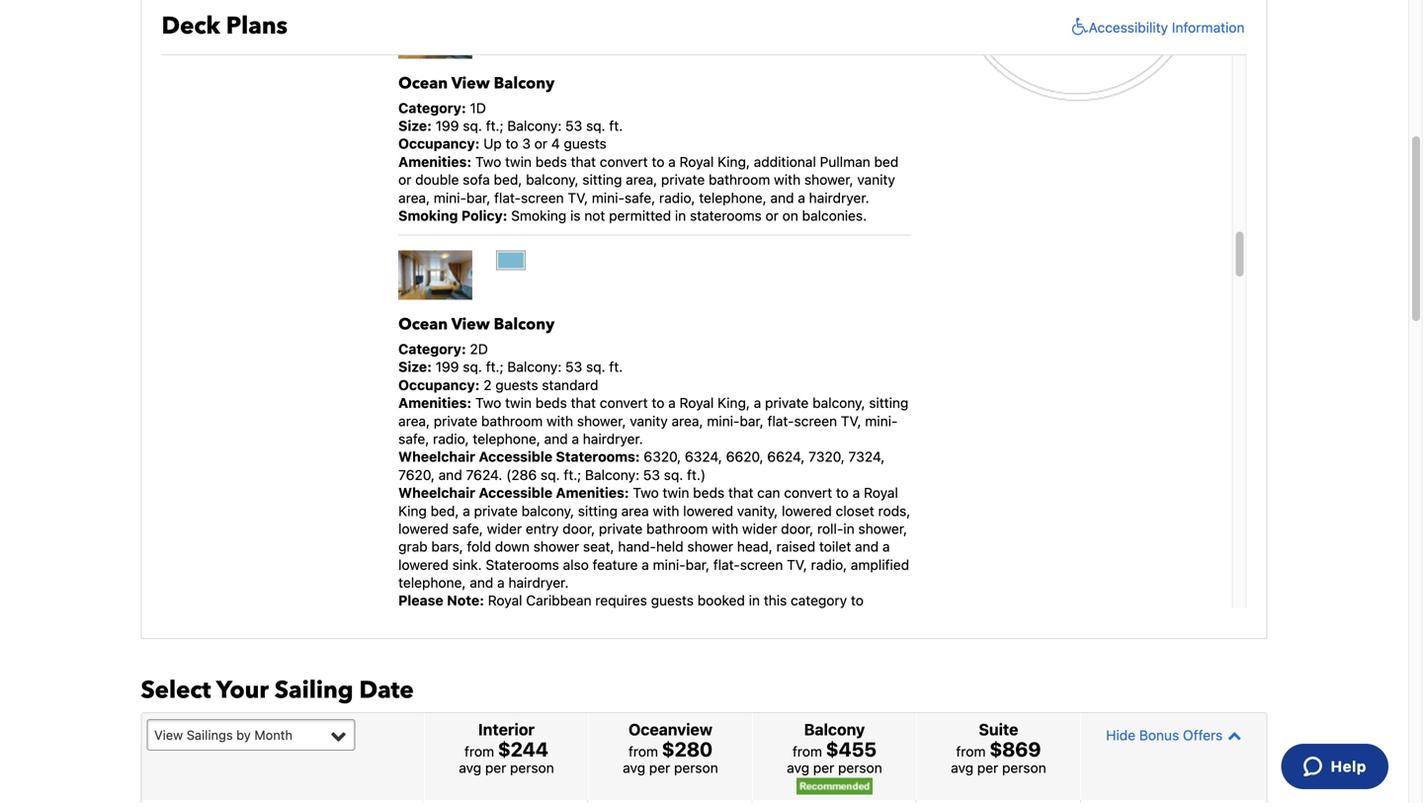 Task type: locate. For each thing, give the bounding box(es) containing it.
a up closet
[[853, 485, 860, 501]]

by inside royal caribbean requires guests booked in this category to acknowledge need for the accessible stateroom by completing a guest special needs form.
[[707, 611, 723, 627]]

1 avg from the left
[[459, 760, 482, 776]]

1 vertical spatial amenities:
[[398, 395, 472, 411]]

sitting
[[583, 172, 622, 188], [869, 395, 909, 411], [578, 503, 618, 519]]

0 vertical spatial category:
[[398, 100, 466, 116]]

avg inside 'suite from $869 avg per person'
[[951, 760, 974, 776]]

1 vertical spatial guests
[[495, 377, 538, 393]]

and inside 6320, 6324, 6620, 6624, 7320, 7324, 7620, and 7624. (286 sq. ft.; balcony: 53 sq. ft.) wheelchair accessible amenities:
[[439, 467, 462, 483]]

1 vertical spatial ocean
[[398, 314, 448, 336]]

that inside two twin beds that can convert to a royal king bed, a private balcony, sitting area with lowered vanity, lowered closet rods, lowered safe, wider entry door, private bathroom with wider door, roll-in shower, grab bars, fold down shower seat, hand-held shower head, raised toilet and a lowered sink. staterooms also feature a mini-bar, flat-screen tv, radio, amplified telephone, and a hairdryer. please note:
[[728, 485, 754, 501]]

0 vertical spatial or
[[534, 136, 548, 152]]

private
[[661, 172, 705, 188], [765, 395, 809, 411], [434, 413, 478, 429], [474, 503, 518, 519], [599, 521, 643, 537]]

with inside two twin beds that convert to a royal king, a private balcony, sitting area, private bathroom with shower, vanity area, mini-bar, flat-screen tv, mini- safe, radio, telephone, and a hairdryer. wheelchair accessible staterooms:
[[547, 413, 573, 429]]

1 king, from the top
[[718, 154, 750, 170]]

suite from $869 avg per person
[[951, 720, 1046, 776]]

and down sink.
[[470, 575, 494, 591]]

a
[[668, 154, 676, 170], [798, 190, 805, 206], [668, 395, 676, 411], [754, 395, 761, 411], [572, 431, 579, 447], [853, 485, 860, 501], [463, 503, 470, 519], [883, 539, 890, 555], [642, 557, 649, 573], [497, 575, 505, 591], [801, 611, 809, 627]]

1 vertical spatial balcony:
[[507, 359, 562, 375]]

1 vertical spatial shower,
[[577, 413, 626, 429]]

to inside two twin beds that convert to a royal king, a private balcony, sitting area, private bathroom with shower, vanity area, mini-bar, flat-screen tv, mini- safe, radio, telephone, and a hairdryer. wheelchair accessible staterooms:
[[652, 395, 665, 411]]

king, up 6620,
[[718, 395, 750, 411]]

select
[[141, 674, 211, 707]]

2 wheelchair from the top
[[398, 485, 475, 501]]

2 horizontal spatial telephone,
[[699, 190, 767, 206]]

ft.; for up
[[486, 118, 504, 134]]

convert inside two twin beds that convert to a royal king, a private balcony, sitting area, private bathroom with shower, vanity area, mini-bar, flat-screen tv, mini- safe, radio, telephone, and a hairdryer. wheelchair accessible staterooms:
[[600, 395, 648, 411]]

0 vertical spatial balcony
[[494, 73, 555, 94]]

2 king, from the top
[[718, 395, 750, 411]]

balcony, up 'entry'
[[522, 503, 574, 519]]

avg down oceanview
[[623, 760, 646, 776]]

occupancy:
[[398, 136, 480, 152], [398, 377, 480, 393]]

per down the suite in the right bottom of the page
[[977, 760, 999, 776]]

199
[[436, 118, 459, 134], [436, 359, 459, 375]]

2 vertical spatial balcony:
[[585, 467, 640, 483]]

1 wheelchair from the top
[[398, 449, 475, 465]]

from
[[465, 744, 494, 760], [629, 744, 658, 760], [793, 744, 822, 760], [956, 744, 986, 760]]

balcony up category: 1d size: 199 sq. ft.; balcony: 53 sq. ft. occupancy: up to 3 or 4 guests amenities:
[[494, 73, 555, 94]]

2 vertical spatial radio,
[[811, 557, 847, 573]]

tv, down raised
[[787, 557, 807, 573]]

3 from from the left
[[793, 744, 822, 760]]

4
[[551, 136, 560, 152]]

1 horizontal spatial in
[[749, 593, 760, 609]]

category: left 1d
[[398, 100, 466, 116]]

that inside the two twin beds that convert to a royal king, additional pullman bed or double sofa bed, balcony, sitting area, private bathroom with shower, vanity area, mini-bar, flat-screen tv, mini-safe, radio, telephone, and a hairdryer. smoking policy: smoking is not permitted in staterooms or on balconies.
[[571, 154, 596, 170]]

4 per from the left
[[977, 760, 999, 776]]

0 vertical spatial size:
[[398, 118, 432, 134]]

and right 7620,
[[439, 467, 462, 483]]

2 vertical spatial beds
[[693, 485, 725, 501]]

ft. for category: 1d size: 199 sq. ft.; balcony: 53 sq. ft. occupancy: up to 3 or 4 guests amenities:
[[609, 118, 623, 134]]

telephone, up (286
[[473, 431, 540, 447]]

from for $280
[[629, 744, 658, 760]]

beds down 4
[[536, 154, 567, 170]]

category: left 2d
[[398, 341, 466, 357]]

1 vertical spatial ft.;
[[486, 359, 504, 375]]

0 vertical spatial bar,
[[467, 190, 491, 206]]

1 vertical spatial tv,
[[841, 413, 861, 429]]

2 horizontal spatial screen
[[794, 413, 837, 429]]

balcony up category: 2d size: 199 sq. ft.; balcony: 53 sq. ft. occupancy: 2 guests standard amenities:
[[494, 314, 555, 336]]

2 ocean view balcony from the top
[[398, 314, 555, 336]]

2 horizontal spatial bathroom
[[709, 172, 770, 188]]

avg inside balcony from $455 avg per person
[[787, 760, 810, 776]]

to inside the two twin beds that convert to a royal king, additional pullman bed or double sofa bed, balcony, sitting area, private bathroom with shower, vanity area, mini-bar, flat-screen tv, mini-safe, radio, telephone, and a hairdryer. smoking policy: smoking is not permitted in staterooms or on balconies.
[[652, 154, 665, 170]]

person for $455
[[838, 760, 882, 776]]

bathroom up the held
[[647, 521, 708, 537]]

2 shower from the left
[[687, 539, 733, 555]]

avg inside interior from $244 avg per person
[[459, 760, 482, 776]]

radio, inside two twin beds that convert to a royal king, a private balcony, sitting area, private bathroom with shower, vanity area, mini-bar, flat-screen tv, mini- safe, radio, telephone, and a hairdryer. wheelchair accessible staterooms:
[[433, 431, 469, 447]]

ocean view balcony up 1d
[[398, 73, 555, 94]]

1 vertical spatial radio,
[[433, 431, 469, 447]]

view sailings by month link
[[147, 719, 355, 751]]

standard
[[542, 377, 598, 393]]

to inside royal caribbean requires guests booked in this category to acknowledge need for the accessible stateroom by completing a guest special needs form.
[[851, 593, 864, 609]]

0 horizontal spatial guests
[[495, 377, 538, 393]]

that up vanity,
[[728, 485, 754, 501]]

twin inside two twin beds that can convert to a royal king bed, a private balcony, sitting area with lowered vanity, lowered closet rods, lowered safe, wider entry door, private bathroom with wider door, roll-in shower, grab bars, fold down shower seat, hand-held shower head, raised toilet and a lowered sink. staterooms also feature a mini-bar, flat-screen tv, radio, amplified telephone, and a hairdryer. please note:
[[663, 485, 689, 501]]

avg inside "oceanview from $280 avg per person"
[[623, 760, 646, 776]]

1 horizontal spatial safe,
[[452, 521, 483, 537]]

mini- up 7324,
[[865, 413, 898, 429]]

guests inside royal caribbean requires guests booked in this category to acknowledge need for the accessible stateroom by completing a guest special needs form.
[[651, 593, 694, 609]]

convert inside the two twin beds that convert to a royal king, additional pullman bed or double sofa bed, balcony, sitting area, private bathroom with shower, vanity area, mini-bar, flat-screen tv, mini-safe, radio, telephone, and a hairdryer. smoking policy: smoking is not permitted in staterooms or on balconies.
[[600, 154, 648, 170]]

balcony:
[[507, 118, 562, 134], [507, 359, 562, 375], [585, 467, 640, 483]]

sitting up "seat,"
[[578, 503, 618, 519]]

that down standard
[[571, 395, 596, 411]]

2 vertical spatial balcony
[[804, 720, 865, 739]]

2 horizontal spatial hairdryer.
[[809, 190, 869, 206]]

1 vertical spatial king,
[[718, 395, 750, 411]]

ft.; for 2
[[486, 359, 504, 375]]

a down category at the bottom right of the page
[[801, 611, 809, 627]]

1 per from the left
[[485, 760, 506, 776]]

two
[[475, 154, 501, 170], [475, 395, 501, 411], [633, 485, 659, 501]]

2 per from the left
[[649, 760, 670, 776]]

0 vertical spatial hairdryer.
[[809, 190, 869, 206]]

twin inside the two twin beds that convert to a royal king, additional pullman bed or double sofa bed, balcony, sitting area, private bathroom with shower, vanity area, mini-bar, flat-screen tv, mini-safe, radio, telephone, and a hairdryer. smoking policy: smoking is not permitted in staterooms or on balconies.
[[505, 154, 532, 170]]

0 vertical spatial telephone,
[[699, 190, 767, 206]]

2 vertical spatial two
[[633, 485, 659, 501]]

smoking
[[398, 208, 458, 224], [511, 208, 567, 224]]

1 horizontal spatial shower
[[687, 539, 733, 555]]

1 vertical spatial bar,
[[740, 413, 764, 429]]

1 horizontal spatial screen
[[740, 557, 783, 573]]

1 vertical spatial beds
[[536, 395, 567, 411]]

1 accessible from the top
[[479, 449, 553, 465]]

from inside interior from $244 avg per person
[[465, 744, 494, 760]]

0 vertical spatial view
[[452, 73, 490, 94]]

1 vertical spatial screen
[[794, 413, 837, 429]]

from for $455
[[793, 744, 822, 760]]

1 horizontal spatial telephone,
[[473, 431, 540, 447]]

per inside balcony from $455 avg per person
[[813, 760, 835, 776]]

2 vertical spatial bathroom
[[647, 521, 708, 537]]

two down 2
[[475, 395, 501, 411]]

sq. down 2d
[[463, 359, 482, 375]]

bathroom inside two twin beds that convert to a royal king, a private balcony, sitting area, private bathroom with shower, vanity area, mini-bar, flat-screen tv, mini- safe, radio, telephone, and a hairdryer. wheelchair accessible staterooms:
[[481, 413, 543, 429]]

bed,
[[494, 172, 522, 188], [431, 503, 459, 519]]

to up 6320,
[[652, 395, 665, 411]]

is
[[570, 208, 581, 224]]

1 occupancy: from the top
[[398, 136, 480, 152]]

vanity inside the two twin beds that convert to a royal king, additional pullman bed or double sofa bed, balcony, sitting area, private bathroom with shower, vanity area, mini-bar, flat-screen tv, mini-safe, radio, telephone, and a hairdryer. smoking policy: smoking is not permitted in staterooms or on balconies.
[[857, 172, 895, 188]]

0 horizontal spatial telephone,
[[398, 575, 466, 591]]

1 vertical spatial flat-
[[768, 413, 794, 429]]

from for $244
[[465, 744, 494, 760]]

tv, inside two twin beds that can convert to a royal king bed, a private balcony, sitting area with lowered vanity, lowered closet rods, lowered safe, wider entry door, private bathroom with wider door, roll-in shower, grab bars, fold down shower seat, hand-held shower head, raised toilet and a lowered sink. staterooms also feature a mini-bar, flat-screen tv, radio, amplified telephone, and a hairdryer. please note:
[[787, 557, 807, 573]]

from inside balcony from $455 avg per person
[[793, 744, 822, 760]]

0 horizontal spatial in
[[675, 208, 686, 224]]

0 horizontal spatial bathroom
[[481, 413, 543, 429]]

0 vertical spatial king,
[[718, 154, 750, 170]]

telephone, up please
[[398, 575, 466, 591]]

2 vertical spatial sitting
[[578, 503, 618, 519]]

bar, up 6620,
[[740, 413, 764, 429]]

size: inside category: 2d size: 199 sq. ft.; balcony: 53 sq. ft. occupancy: 2 guests standard amenities:
[[398, 359, 432, 375]]

door, up raised
[[781, 521, 814, 537]]

4 avg from the left
[[951, 760, 974, 776]]

per up the recommended image
[[813, 760, 835, 776]]

2 vertical spatial tv,
[[787, 557, 807, 573]]

1 horizontal spatial bar,
[[686, 557, 710, 573]]

1 vertical spatial view
[[452, 314, 490, 336]]

sitting inside two twin beds that convert to a royal king, a private balcony, sitting area, private bathroom with shower, vanity area, mini-bar, flat-screen tv, mini- safe, radio, telephone, and a hairdryer. wheelchair accessible staterooms:
[[869, 395, 909, 411]]

per for $455
[[813, 760, 835, 776]]

1 vertical spatial 199
[[436, 359, 459, 375]]

to up closet
[[836, 485, 849, 501]]

1 person from the left
[[510, 760, 554, 776]]

balcony: up standard
[[507, 359, 562, 375]]

2 size: from the top
[[398, 359, 432, 375]]

to
[[506, 136, 518, 152], [652, 154, 665, 170], [652, 395, 665, 411], [836, 485, 849, 501], [851, 593, 864, 609]]

guest
[[813, 611, 850, 627]]

or right 3
[[534, 136, 548, 152]]

person for $244
[[510, 760, 554, 776]]

category: inside category: 1d size: 199 sq. ft.; balcony: 53 sq. ft. occupancy: up to 3 or 4 guests amenities:
[[398, 100, 466, 116]]

0 horizontal spatial screen
[[521, 190, 564, 206]]

mini- down the held
[[653, 557, 686, 573]]

guests right 2
[[495, 377, 538, 393]]

2 vertical spatial safe,
[[452, 521, 483, 537]]

bar, inside two twin beds that convert to a royal king, a private balcony, sitting area, private bathroom with shower, vanity area, mini-bar, flat-screen tv, mini- safe, radio, telephone, and a hairdryer. wheelchair accessible staterooms:
[[740, 413, 764, 429]]

0 vertical spatial guests
[[564, 136, 607, 152]]

2 199 from the top
[[436, 359, 459, 375]]

avg for $280
[[623, 760, 646, 776]]

held
[[656, 539, 684, 555]]

ft.; up up
[[486, 118, 504, 134]]

convert right can
[[784, 485, 832, 501]]

7620,
[[398, 467, 435, 483]]

$244
[[498, 738, 549, 761]]

size: for category: 2d size: 199 sq. ft.; balcony: 53 sq. ft. occupancy: 2 guests standard amenities:
[[398, 359, 432, 375]]

1 vertical spatial sitting
[[869, 395, 909, 411]]

additional
[[754, 154, 816, 170]]

occupancy: for 2d
[[398, 377, 480, 393]]

bed, inside the two twin beds that convert to a royal king, additional pullman bed or double sofa bed, balcony, sitting area, private bathroom with shower, vanity area, mini-bar, flat-screen tv, mini-safe, radio, telephone, and a hairdryer. smoking policy: smoking is not permitted in staterooms or on balconies.
[[494, 172, 522, 188]]

mini- up "6324,"
[[707, 413, 740, 429]]

occupancy: left 2
[[398, 377, 480, 393]]

feature
[[593, 557, 638, 573]]

3 per from the left
[[813, 760, 835, 776]]

king, inside two twin beds that convert to a royal king, a private balcony, sitting area, private bathroom with shower, vanity area, mini-bar, flat-screen tv, mini- safe, radio, telephone, and a hairdryer. wheelchair accessible staterooms:
[[718, 395, 750, 411]]

2 horizontal spatial safe,
[[625, 190, 656, 206]]

to inside category: 1d size: 199 sq. ft.; balcony: 53 sq. ft. occupancy: up to 3 or 4 guests amenities:
[[506, 136, 518, 152]]

with down additional on the top right of the page
[[774, 172, 801, 188]]

1 vertical spatial occupancy:
[[398, 377, 480, 393]]

2 vertical spatial amenities:
[[556, 485, 629, 501]]

4 from from the left
[[956, 744, 986, 760]]

bed, right 'sofa' on the left top
[[494, 172, 522, 188]]

3 person from the left
[[838, 760, 882, 776]]

from left $455
[[793, 744, 822, 760]]

telephone, inside the two twin beds that convert to a royal king, additional pullman bed or double sofa bed, balcony, sitting area, private bathroom with shower, vanity area, mini-bar, flat-screen tv, mini-safe, radio, telephone, and a hairdryer. smoking policy: smoking is not permitted in staterooms or on balconies.
[[699, 190, 767, 206]]

shower down 'entry'
[[533, 539, 579, 555]]

4 person from the left
[[1002, 760, 1046, 776]]

from inside 'suite from $869 avg per person'
[[956, 744, 986, 760]]

month
[[254, 728, 293, 743]]

1 horizontal spatial radio,
[[659, 190, 695, 206]]

by
[[707, 611, 723, 627], [236, 728, 251, 743]]

hairdryer.
[[809, 190, 869, 206], [583, 431, 643, 447], [509, 575, 569, 591]]

and inside the two twin beds that convert to a royal king, additional pullman bed or double sofa bed, balcony, sitting area, private bathroom with shower, vanity area, mini-bar, flat-screen tv, mini-safe, radio, telephone, and a hairdryer. smoking policy: smoking is not permitted in staterooms or on balconies.
[[770, 190, 794, 206]]

1 vertical spatial that
[[571, 395, 596, 411]]

note:
[[447, 593, 484, 609]]

1 horizontal spatial shower,
[[805, 172, 854, 188]]

size: inside category: 1d size: 199 sq. ft.; balcony: 53 sq. ft. occupancy: up to 3 or 4 guests amenities:
[[398, 118, 432, 134]]

radio, inside two twin beds that can convert to a royal king bed, a private balcony, sitting area with lowered vanity, lowered closet rods, lowered safe, wider entry door, private bathroom with wider door, roll-in shower, grab bars, fold down shower seat, hand-held shower head, raised toilet and a lowered sink. staterooms also feature a mini-bar, flat-screen tv, radio, amplified telephone, and a hairdryer. please note:
[[811, 557, 847, 573]]

1 vertical spatial twin
[[505, 395, 532, 411]]

category:
[[398, 100, 466, 116], [398, 341, 466, 357]]

to up special
[[851, 593, 864, 609]]

1 size: from the top
[[398, 118, 432, 134]]

also
[[563, 557, 589, 573]]

ft. up the two twin beds that convert to a royal king, additional pullman bed or double sofa bed, balcony, sitting area, private bathroom with shower, vanity area, mini-bar, flat-screen tv, mini-safe, radio, telephone, and a hairdryer. smoking policy: smoking is not permitted in staterooms or on balconies.
[[609, 118, 623, 134]]

wheelchair down 7620,
[[398, 485, 475, 501]]

sitting up not at the left of page
[[583, 172, 622, 188]]

beds for lowered
[[693, 485, 725, 501]]

53 down 6320,
[[643, 467, 660, 483]]

199 for 2d
[[436, 359, 459, 375]]

caribbean
[[526, 593, 592, 609]]

2 occupancy: from the top
[[398, 377, 480, 393]]

that for sitting
[[571, 154, 596, 170]]

with right area
[[653, 503, 680, 519]]

ft.; inside category: 2d size: 199 sq. ft.; balcony: 53 sq. ft. occupancy: 2 guests standard amenities:
[[486, 359, 504, 375]]

bathroom up staterooms
[[709, 172, 770, 188]]

wheelchair up 7620,
[[398, 449, 475, 465]]

2 horizontal spatial or
[[766, 208, 779, 224]]

from inside "oceanview from $280 avg per person"
[[629, 744, 658, 760]]

1 vertical spatial bathroom
[[481, 413, 543, 429]]

view up 2d
[[452, 314, 490, 336]]

0 vertical spatial shower,
[[805, 172, 854, 188]]

convert inside two twin beds that can convert to a royal king bed, a private balcony, sitting area with lowered vanity, lowered closet rods, lowered safe, wider entry door, private bathroom with wider door, roll-in shower, grab bars, fold down shower seat, hand-held shower head, raised toilet and a lowered sink. staterooms also feature a mini-bar, flat-screen tv, radio, amplified telephone, and a hairdryer. please note:
[[784, 485, 832, 501]]

from down oceanview
[[629, 744, 658, 760]]

that inside two twin beds that convert to a royal king, a private balcony, sitting area, private bathroom with shower, vanity area, mini-bar, flat-screen tv, mini- safe, radio, telephone, and a hairdryer. wheelchair accessible staterooms:
[[571, 395, 596, 411]]

1d
[[470, 100, 486, 116]]

view up 1d
[[452, 73, 490, 94]]

double
[[415, 172, 459, 188]]

tv,
[[568, 190, 588, 206], [841, 413, 861, 429], [787, 557, 807, 573]]

wheelchair
[[398, 449, 475, 465], [398, 485, 475, 501]]

2 category: from the top
[[398, 341, 466, 357]]

per for $280
[[649, 760, 670, 776]]

convert for sitting
[[600, 154, 648, 170]]

0 vertical spatial beds
[[536, 154, 567, 170]]

0 horizontal spatial flat-
[[494, 190, 521, 206]]

balcony, up 7320,
[[813, 395, 865, 411]]

2 horizontal spatial in
[[844, 521, 855, 537]]

1 199 from the top
[[436, 118, 459, 134]]

ft.)
[[687, 467, 706, 483]]

balcony, inside two twin beds that convert to a royal king, a private balcony, sitting area, private bathroom with shower, vanity area, mini-bar, flat-screen tv, mini- safe, radio, telephone, and a hairdryer. wheelchair accessible staterooms:
[[813, 395, 865, 411]]

two inside two twin beds that convert to a royal king, a private balcony, sitting area, private bathroom with shower, vanity area, mini-bar, flat-screen tv, mini- safe, radio, telephone, and a hairdryer. wheelchair accessible staterooms:
[[475, 395, 501, 411]]

shower, inside two twin beds that convert to a royal king, a private balcony, sitting area, private bathroom with shower, vanity area, mini-bar, flat-screen tv, mini- safe, radio, telephone, and a hairdryer. wheelchair accessible staterooms:
[[577, 413, 626, 429]]

0 vertical spatial twin
[[505, 154, 532, 170]]

2 vertical spatial guests
[[651, 593, 694, 609]]

view sailings by month
[[154, 728, 293, 743]]

convert
[[600, 154, 648, 170], [600, 395, 648, 411], [784, 485, 832, 501]]

person for $280
[[674, 760, 718, 776]]

bathroom down 2
[[481, 413, 543, 429]]

chevron up image
[[1223, 729, 1242, 743]]

2 person from the left
[[674, 760, 718, 776]]

telephone,
[[699, 190, 767, 206], [473, 431, 540, 447], [398, 575, 466, 591]]

a up fold
[[463, 503, 470, 519]]

from for $869
[[956, 744, 986, 760]]

your
[[216, 674, 269, 707]]

wheelchair inside two twin beds that convert to a royal king, a private balcony, sitting area, private bathroom with shower, vanity area, mini-bar, flat-screen tv, mini- safe, radio, telephone, and a hairdryer. wheelchair accessible staterooms:
[[398, 449, 475, 465]]

seat,
[[583, 539, 614, 555]]

1 vertical spatial bed,
[[431, 503, 459, 519]]

0 horizontal spatial smoking
[[398, 208, 458, 224]]

in inside the two twin beds that convert to a royal king, additional pullman bed or double sofa bed, balcony, sitting area, private bathroom with shower, vanity area, mini-bar, flat-screen tv, mini-safe, radio, telephone, and a hairdryer. smoking policy: smoking is not permitted in staterooms or on balconies.
[[675, 208, 686, 224]]

1 from from the left
[[465, 744, 494, 760]]

per inside 'suite from $869 avg per person'
[[977, 760, 999, 776]]

on
[[783, 208, 798, 224]]

with up head,
[[712, 521, 739, 537]]

1 horizontal spatial bed,
[[494, 172, 522, 188]]

flat- inside the two twin beds that convert to a royal king, additional pullman bed or double sofa bed, balcony, sitting area, private bathroom with shower, vanity area, mini-bar, flat-screen tv, mini-safe, radio, telephone, and a hairdryer. smoking policy: smoking is not permitted in staterooms or on balconies.
[[494, 190, 521, 206]]

royal
[[680, 154, 714, 170], [680, 395, 714, 411], [864, 485, 898, 501], [488, 593, 522, 609]]

0 vertical spatial ft.;
[[486, 118, 504, 134]]

and up on
[[770, 190, 794, 206]]

bathroom inside two twin beds that can convert to a royal king bed, a private balcony, sitting area with lowered vanity, lowered closet rods, lowered safe, wider entry door, private bathroom with wider door, roll-in shower, grab bars, fold down shower seat, hand-held shower head, raised toilet and a lowered sink. staterooms also feature a mini-bar, flat-screen tv, radio, amplified telephone, and a hairdryer. please note:
[[647, 521, 708, 537]]

door,
[[563, 521, 595, 537], [781, 521, 814, 537]]

balcony from $455 avg per person
[[787, 720, 882, 776]]

private up staterooms
[[661, 172, 705, 188]]

king, inside the two twin beds that convert to a royal king, additional pullman bed or double sofa bed, balcony, sitting area, private bathroom with shower, vanity area, mini-bar, flat-screen tv, mini-safe, radio, telephone, and a hairdryer. smoking policy: smoking is not permitted in staterooms or on balconies.
[[718, 154, 750, 170]]

pullman
[[820, 154, 871, 170]]

shower, up 'staterooms:'
[[577, 413, 626, 429]]

2 wider from the left
[[742, 521, 777, 537]]

balcony: inside 6320, 6324, 6620, 6624, 7320, 7324, 7620, and 7624. (286 sq. ft.; balcony: 53 sq. ft.) wheelchair accessible amenities:
[[585, 467, 640, 483]]

tv, up 7324,
[[841, 413, 861, 429]]

1 horizontal spatial wider
[[742, 521, 777, 537]]

6620,
[[726, 449, 764, 465]]

2 vertical spatial that
[[728, 485, 754, 501]]

1 smoking from the left
[[398, 208, 458, 224]]

balcony: up 3
[[507, 118, 562, 134]]

radio, up 7624.
[[433, 431, 469, 447]]

1 shower from the left
[[533, 539, 579, 555]]

2 avg from the left
[[623, 760, 646, 776]]

or left double
[[398, 172, 412, 188]]

0 horizontal spatial vanity
[[630, 413, 668, 429]]

safe, inside the two twin beds that convert to a royal king, additional pullman bed or double sofa bed, balcony, sitting area, private bathroom with shower, vanity area, mini-bar, flat-screen tv, mini-safe, radio, telephone, and a hairdryer. smoking policy: smoking is not permitted in staterooms or on balconies.
[[625, 190, 656, 206]]

area, up 7620,
[[398, 413, 430, 429]]

this
[[764, 593, 787, 609]]

balcony, down 4
[[526, 172, 579, 188]]

2 from from the left
[[629, 744, 658, 760]]

wider up down
[[487, 521, 522, 537]]

0 vertical spatial balcony,
[[526, 172, 579, 188]]

area, up permitted
[[626, 172, 658, 188]]

king, for bathroom
[[718, 154, 750, 170]]

ft.; up 2
[[486, 359, 504, 375]]

2 ft. from the top
[[609, 359, 623, 375]]

flat- inside two twin beds that can convert to a royal king bed, a private balcony, sitting area with lowered vanity, lowered closet rods, lowered safe, wider entry door, private bathroom with wider door, roll-in shower, grab bars, fold down shower seat, hand-held shower head, raised toilet and a lowered sink. staterooms also feature a mini-bar, flat-screen tv, radio, amplified telephone, and a hairdryer. please note:
[[713, 557, 740, 573]]

per for $244
[[485, 760, 506, 776]]

amenities: down 2d
[[398, 395, 472, 411]]

0 horizontal spatial bar,
[[467, 190, 491, 206]]

0 vertical spatial that
[[571, 154, 596, 170]]

199 for 1d
[[436, 118, 459, 134]]

twin inside two twin beds that convert to a royal king, a private balcony, sitting area, private bathroom with shower, vanity area, mini-bar, flat-screen tv, mini- safe, radio, telephone, and a hairdryer. wheelchair accessible staterooms:
[[505, 395, 532, 411]]

policy:
[[462, 208, 507, 224]]

can
[[757, 485, 780, 501]]

1 vertical spatial balcony,
[[813, 395, 865, 411]]

sq. up standard
[[586, 359, 606, 375]]

screen down head,
[[740, 557, 783, 573]]

screen
[[521, 190, 564, 206], [794, 413, 837, 429], [740, 557, 783, 573]]

avg up the recommended image
[[787, 760, 810, 776]]

wider
[[487, 521, 522, 537], [742, 521, 777, 537]]

3 avg from the left
[[787, 760, 810, 776]]

that for lowered
[[728, 485, 754, 501]]

amenities: inside category: 2d size: 199 sq. ft.; balcony: 53 sq. ft. occupancy: 2 guests standard amenities:
[[398, 395, 472, 411]]

0 vertical spatial safe,
[[625, 190, 656, 206]]

and up 'amplified'
[[855, 539, 879, 555]]

2 horizontal spatial guests
[[651, 593, 694, 609]]

53 for standard
[[566, 359, 582, 375]]

that for shower,
[[571, 395, 596, 411]]

lowered up the grab
[[398, 521, 449, 537]]

$455
[[826, 738, 877, 761]]

0 vertical spatial ocean view balcony
[[398, 73, 555, 94]]

shower, down rods,
[[858, 521, 908, 537]]

safe, inside two twin beds that can convert to a royal king bed, a private balcony, sitting area with lowered vanity, lowered closet rods, lowered safe, wider entry door, private bathroom with wider door, roll-in shower, grab bars, fold down shower seat, hand-held shower head, raised toilet and a lowered sink. staterooms also feature a mini-bar, flat-screen tv, radio, amplified telephone, and a hairdryer. please note:
[[452, 521, 483, 537]]

0 vertical spatial tv,
[[568, 190, 588, 206]]

beds down ft.)
[[693, 485, 725, 501]]

2 accessible from the top
[[479, 485, 553, 501]]

balcony up the recommended image
[[804, 720, 865, 739]]

sq. down 1d
[[463, 118, 482, 134]]

size: for category: 1d size: 199 sq. ft.; balcony: 53 sq. ft. occupancy: up to 3 or 4 guests amenities:
[[398, 118, 432, 134]]

0 horizontal spatial bed,
[[431, 503, 459, 519]]

1 vertical spatial by
[[236, 728, 251, 743]]

1 category: from the top
[[398, 100, 466, 116]]

twin
[[505, 154, 532, 170], [505, 395, 532, 411], [663, 485, 689, 501]]

ft.; inside category: 1d size: 199 sq. ft.; balcony: 53 sq. ft. occupancy: up to 3 or 4 guests amenities:
[[486, 118, 504, 134]]

0 vertical spatial radio,
[[659, 190, 695, 206]]

king,
[[718, 154, 750, 170], [718, 395, 750, 411]]

guests inside category: 2d size: 199 sq. ft.; balcony: 53 sq. ft. occupancy: 2 guests standard amenities:
[[495, 377, 538, 393]]

2 vertical spatial flat-
[[713, 557, 740, 573]]

ocean view balcony
[[398, 73, 555, 94], [398, 314, 555, 336]]

2 horizontal spatial radio,
[[811, 557, 847, 573]]

and
[[770, 190, 794, 206], [544, 431, 568, 447], [439, 467, 462, 483], [855, 539, 879, 555], [470, 575, 494, 591]]

safe, up fold
[[452, 521, 483, 537]]

2 horizontal spatial tv,
[[841, 413, 861, 429]]

two for bathroom
[[475, 395, 501, 411]]

1 horizontal spatial guests
[[564, 136, 607, 152]]

1 vertical spatial wheelchair
[[398, 485, 475, 501]]

with inside the two twin beds that convert to a royal king, additional pullman bed or double sofa bed, balcony, sitting area, private bathroom with shower, vanity area, mini-bar, flat-screen tv, mini-safe, radio, telephone, and a hairdryer. smoking policy: smoking is not permitted in staterooms or on balconies.
[[774, 172, 801, 188]]

2d
[[470, 341, 488, 357]]

shower, inside the two twin beds that convert to a royal king, additional pullman bed or double sofa bed, balcony, sitting area, private bathroom with shower, vanity area, mini-bar, flat-screen tv, mini-safe, radio, telephone, and a hairdryer. smoking policy: smoking is not permitted in staterooms or on balconies.
[[805, 172, 854, 188]]

1 horizontal spatial vanity
[[857, 172, 895, 188]]

1 horizontal spatial or
[[534, 136, 548, 152]]

or left on
[[766, 208, 779, 224]]

1 horizontal spatial smoking
[[511, 208, 567, 224]]

with
[[774, 172, 801, 188], [547, 413, 573, 429], [653, 503, 680, 519], [712, 521, 739, 537]]

$280
[[662, 738, 713, 761]]

accessible down (286
[[479, 485, 553, 501]]

7324,
[[849, 449, 885, 465]]

beds inside two twin beds that convert to a royal king, a private balcony, sitting area, private bathroom with shower, vanity area, mini-bar, flat-screen tv, mini- safe, radio, telephone, and a hairdryer. wheelchair accessible staterooms:
[[536, 395, 567, 411]]

king, left additional on the top right of the page
[[718, 154, 750, 170]]

hairdryer. down staterooms
[[509, 575, 569, 591]]

0 vertical spatial 53
[[566, 118, 582, 134]]

size:
[[398, 118, 432, 134], [398, 359, 432, 375]]

twin down ft.)
[[663, 485, 689, 501]]

1 vertical spatial in
[[844, 521, 855, 537]]

up
[[484, 136, 502, 152]]

a up 'amplified'
[[883, 539, 890, 555]]

0 horizontal spatial safe,
[[398, 431, 429, 447]]

two for area
[[633, 485, 659, 501]]

ft. inside category: 1d size: 199 sq. ft.; balcony: 53 sq. ft. occupancy: up to 3 or 4 guests amenities:
[[609, 118, 623, 134]]

accessible up (286
[[479, 449, 553, 465]]

1 vertical spatial two
[[475, 395, 501, 411]]

hairdryer. inside two twin beds that can convert to a royal king bed, a private balcony, sitting area with lowered vanity, lowered closet rods, lowered safe, wider entry door, private bathroom with wider door, roll-in shower, grab bars, fold down shower seat, hand-held shower head, raised toilet and a lowered sink. staterooms also feature a mini-bar, flat-screen tv, radio, amplified telephone, and a hairdryer. please note:
[[509, 575, 569, 591]]

199 inside category: 1d size: 199 sq. ft.; balcony: 53 sq. ft. occupancy: up to 3 or 4 guests amenities:
[[436, 118, 459, 134]]

ft.; down 'staterooms:'
[[564, 467, 581, 483]]

amenities:
[[398, 154, 472, 170], [398, 395, 472, 411], [556, 485, 629, 501]]

door, up "seat,"
[[563, 521, 595, 537]]

1 vertical spatial size:
[[398, 359, 432, 375]]

amenities: down 'staterooms:'
[[556, 485, 629, 501]]

a down the hand-
[[642, 557, 649, 573]]

1 ft. from the top
[[609, 118, 623, 134]]

wheelchair inside 6320, 6324, 6620, 6624, 7320, 7324, 7620, and 7624. (286 sq. ft.; balcony: 53 sq. ft.) wheelchair accessible amenities:
[[398, 485, 475, 501]]

1 vertical spatial category:
[[398, 341, 466, 357]]

avg for $869
[[951, 760, 974, 776]]

shower
[[533, 539, 579, 555], [687, 539, 733, 555]]

53
[[566, 118, 582, 134], [566, 359, 582, 375], [643, 467, 660, 483]]

the
[[543, 611, 564, 627]]

telephone, up staterooms
[[699, 190, 767, 206]]

convert up permitted
[[600, 154, 648, 170]]

interior
[[478, 720, 535, 739]]

beds inside the two twin beds that convert to a royal king, additional pullman bed or double sofa bed, balcony, sitting area, private bathroom with shower, vanity area, mini-bar, flat-screen tv, mini-safe, radio, telephone, and a hairdryer. smoking policy: smoking is not permitted in staterooms or on balconies.
[[536, 154, 567, 170]]

2 vertical spatial convert
[[784, 485, 832, 501]]

amenities: inside 6320, 6324, 6620, 6624, 7320, 7324, 7620, and 7624. (286 sq. ft.; balcony: 53 sq. ft.) wheelchair accessible amenities:
[[556, 485, 629, 501]]

sq.
[[463, 118, 482, 134], [586, 118, 606, 134], [463, 359, 482, 375], [586, 359, 606, 375], [541, 467, 560, 483], [664, 467, 683, 483]]

ft. inside category: 2d size: 199 sq. ft.; balcony: 53 sq. ft. occupancy: 2 guests standard amenities:
[[609, 359, 623, 375]]



Task type: describe. For each thing, give the bounding box(es) containing it.
1 vertical spatial balcony
[[494, 314, 555, 336]]

1 wider from the left
[[487, 521, 522, 537]]

recommended image
[[797, 778, 873, 795]]

for
[[522, 611, 540, 627]]

two twin beds that can convert to a royal king bed, a private balcony, sitting area with lowered vanity, lowered closet rods, lowered safe, wider entry door, private bathroom with wider door, roll-in shower, grab bars, fold down shower seat, hand-held shower head, raised toilet and a lowered sink. staterooms also feature a mini-bar, flat-screen tv, radio, amplified telephone, and a hairdryer. please note:
[[398, 485, 911, 609]]

staterooms
[[690, 208, 762, 224]]

amplified
[[851, 557, 909, 573]]

tv, inside two twin beds that convert to a royal king, a private balcony, sitting area, private bathroom with shower, vanity area, mini-bar, flat-screen tv, mini- safe, radio, telephone, and a hairdryer. wheelchair accessible staterooms:
[[841, 413, 861, 429]]

special
[[854, 611, 901, 627]]

shower, inside two twin beds that can convert to a royal king bed, a private balcony, sitting area with lowered vanity, lowered closet rods, lowered safe, wider entry door, private bathroom with wider door, roll-in shower, grab bars, fold down shower seat, hand-held shower head, raised toilet and a lowered sink. staterooms also feature a mini-bar, flat-screen tv, radio, amplified telephone, and a hairdryer. please note:
[[858, 521, 908, 537]]

6320, 6324, 6620, 6624, 7320, 7324, 7620, and 7624. (286 sq. ft.; balcony: 53 sq. ft.) wheelchair accessible amenities:
[[398, 449, 885, 501]]

grab
[[398, 539, 428, 555]]

beds for sitting
[[536, 154, 567, 170]]

balcony, inside two twin beds that can convert to a royal king bed, a private balcony, sitting area with lowered vanity, lowered closet rods, lowered safe, wider entry door, private bathroom with wider door, roll-in shower, grab bars, fold down shower seat, hand-held shower head, raised toilet and a lowered sink. staterooms also feature a mini-bar, flat-screen tv, radio, amplified telephone, and a hairdryer. please note:
[[522, 503, 574, 519]]

screen inside two twin beds that convert to a royal king, a private balcony, sitting area, private bathroom with shower, vanity area, mini-bar, flat-screen tv, mini- safe, radio, telephone, and a hairdryer. wheelchair accessible staterooms:
[[794, 413, 837, 429]]

ft.; inside 6320, 6324, 6620, 6624, 7320, 7324, 7620, and 7624. (286 sq. ft.; balcony: 53 sq. ft.) wheelchair accessible amenities:
[[564, 467, 581, 483]]

booked
[[698, 593, 745, 609]]

rods,
[[878, 503, 911, 519]]

area
[[621, 503, 649, 519]]

category: for category: 1d size: 199 sq. ft.; balcony: 53 sq. ft. occupancy: up to 3 or 4 guests amenities:
[[398, 100, 466, 116]]

down
[[495, 539, 530, 555]]

hide
[[1106, 727, 1136, 744]]

sailing
[[275, 674, 353, 707]]

sq. down 6320,
[[664, 467, 683, 483]]

accessibility information link
[[1067, 17, 1245, 37]]

category: 1d size: 199 sq. ft.; balcony: 53 sq. ft. occupancy: up to 3 or 4 guests amenities:
[[398, 100, 623, 170]]

bar, inside two twin beds that can convert to a royal king bed, a private balcony, sitting area with lowered vanity, lowered closet rods, lowered safe, wider entry door, private bathroom with wider door, roll-in shower, grab bars, fold down shower seat, hand-held shower head, raised toilet and a lowered sink. staterooms also feature a mini-bar, flat-screen tv, radio, amplified telephone, and a hairdryer. please note:
[[686, 557, 710, 573]]

two twin beds that convert to a royal king, additional pullman bed or double sofa bed, balcony, sitting area, private bathroom with shower, vanity area, mini-bar, flat-screen tv, mini-safe, radio, telephone, and a hairdryer. smoking policy: smoking is not permitted in staterooms or on balconies.
[[398, 154, 899, 224]]

safe, inside two twin beds that convert to a royal king, a private balcony, sitting area, private bathroom with shower, vanity area, mini-bar, flat-screen tv, mini- safe, radio, telephone, and a hairdryer. wheelchair accessible staterooms:
[[398, 431, 429, 447]]

7320,
[[809, 449, 845, 465]]

interior from $244 avg per person
[[459, 720, 554, 776]]

1 ocean from the top
[[398, 73, 448, 94]]

balcony: for 3
[[507, 118, 562, 134]]

bed, inside two twin beds that can convert to a royal king bed, a private balcony, sitting area with lowered vanity, lowered closet rods, lowered safe, wider entry door, private bathroom with wider door, roll-in shower, grab bars, fold down shower seat, hand-held shower head, raised toilet and a lowered sink. staterooms also feature a mini-bar, flat-screen tv, radio, amplified telephone, and a hairdryer. please note:
[[431, 503, 459, 519]]

53 inside 6320, 6324, 6620, 6624, 7320, 7324, 7620, and 7624. (286 sq. ft.; balcony: 53 sq. ft.) wheelchair accessible amenities:
[[643, 467, 660, 483]]

amenities: inside category: 1d size: 199 sq. ft.; balcony: 53 sq. ft. occupancy: up to 3 or 4 guests amenities:
[[398, 154, 472, 170]]

two for bed,
[[475, 154, 501, 170]]

2 vertical spatial or
[[766, 208, 779, 224]]

6624,
[[767, 449, 805, 465]]

$869
[[990, 738, 1041, 761]]

mini- inside two twin beds that can convert to a royal king bed, a private balcony, sitting area with lowered vanity, lowered closet rods, lowered safe, wider entry door, private bathroom with wider door, roll-in shower, grab bars, fold down shower seat, hand-held shower head, raised toilet and a lowered sink. staterooms also feature a mini-bar, flat-screen tv, radio, amplified telephone, and a hairdryer. please note:
[[653, 557, 686, 573]]

53 for 3
[[566, 118, 582, 134]]

completing
[[726, 611, 798, 627]]

toilet
[[819, 539, 851, 555]]

staterooms
[[486, 557, 559, 573]]

flat- inside two twin beds that convert to a royal king, a private balcony, sitting area, private bathroom with shower, vanity area, mini-bar, flat-screen tv, mini- safe, radio, telephone, and a hairdryer. wheelchair accessible staterooms:
[[768, 413, 794, 429]]

avg for $455
[[787, 760, 810, 776]]

accessible
[[568, 611, 635, 627]]

private inside the two twin beds that convert to a royal king, additional pullman bed or double sofa bed, balcony, sitting area, private bathroom with shower, vanity area, mini-bar, flat-screen tv, mini-safe, radio, telephone, and a hairdryer. smoking policy: smoking is not permitted in staterooms or on balconies.
[[661, 172, 705, 188]]

bathroom inside the two twin beds that convert to a royal king, additional pullman bed or double sofa bed, balcony, sitting area, private bathroom with shower, vanity area, mini-bar, flat-screen tv, mini-safe, radio, telephone, and a hairdryer. smoking policy: smoking is not permitted in staterooms or on balconies.
[[709, 172, 770, 188]]

hide bonus offers link
[[1086, 718, 1262, 753]]

a down staterooms
[[497, 575, 505, 591]]

royal inside two twin beds that convert to a royal king, a private balcony, sitting area, private bathroom with shower, vanity area, mini-bar, flat-screen tv, mini- safe, radio, telephone, and a hairdryer. wheelchair accessible staterooms:
[[680, 395, 714, 411]]

need
[[486, 611, 518, 627]]

1 door, from the left
[[563, 521, 595, 537]]

a up 6620,
[[754, 395, 761, 411]]

plans
[[226, 10, 288, 42]]

bed
[[874, 154, 899, 170]]

telephone, inside two twin beds that convert to a royal king, a private balcony, sitting area, private bathroom with shower, vanity area, mini-bar, flat-screen tv, mini- safe, radio, telephone, and a hairdryer. wheelchair accessible staterooms:
[[473, 431, 540, 447]]

please
[[398, 593, 444, 609]]

head,
[[737, 539, 773, 555]]

in inside two twin beds that can convert to a royal king bed, a private balcony, sitting area with lowered vanity, lowered closet rods, lowered safe, wider entry door, private bathroom with wider door, roll-in shower, grab bars, fold down shower seat, hand-held shower head, raised toilet and a lowered sink. staterooms also feature a mini-bar, flat-screen tv, radio, amplified telephone, and a hairdryer. please note:
[[844, 521, 855, 537]]

fold
[[467, 539, 491, 555]]

staterooms:
[[556, 449, 640, 465]]

to inside two twin beds that can convert to a royal king bed, a private balcony, sitting area with lowered vanity, lowered closet rods, lowered safe, wider entry door, private bathroom with wider door, roll-in shower, grab bars, fold down shower seat, hand-held shower head, raised toilet and a lowered sink. staterooms also feature a mini-bar, flat-screen tv, radio, amplified telephone, and a hairdryer. please note:
[[836, 485, 849, 501]]

royal inside royal caribbean requires guests booked in this category to acknowledge need for the accessible stateroom by completing a guest special needs form.
[[488, 593, 522, 609]]

area, up "6324,"
[[672, 413, 703, 429]]

permitted
[[609, 208, 671, 224]]

sofa
[[463, 172, 490, 188]]

wheelchair image
[[1067, 17, 1089, 37]]

2 ocean from the top
[[398, 314, 448, 336]]

oceanview
[[629, 720, 713, 739]]

a up permitted
[[668, 154, 676, 170]]

sq. right (286
[[541, 467, 560, 483]]

avg for $244
[[459, 760, 482, 776]]

two twin beds that convert to a royal king, a private balcony, sitting area, private bathroom with shower, vanity area, mini-bar, flat-screen tv, mini- safe, radio, telephone, and a hairdryer. wheelchair accessible staterooms:
[[398, 395, 909, 465]]

raised
[[777, 539, 816, 555]]

balcony inside balcony from $455 avg per person
[[804, 720, 865, 739]]

a inside royal caribbean requires guests booked in this category to acknowledge need for the accessible stateroom by completing a guest special needs form.
[[801, 611, 809, 627]]

twin for bathroom
[[505, 395, 532, 411]]

convert for shower,
[[600, 395, 648, 411]]

radio, inside the two twin beds that convert to a royal king, additional pullman bed or double sofa bed, balcony, sitting area, private bathroom with shower, vanity area, mini-bar, flat-screen tv, mini-safe, radio, telephone, and a hairdryer. smoking policy: smoking is not permitted in staterooms or on balconies.
[[659, 190, 695, 206]]

hide bonus offers
[[1106, 727, 1223, 744]]

deck plans
[[162, 10, 288, 42]]

date
[[359, 674, 414, 707]]

form.
[[443, 629, 480, 645]]

screen inside the two twin beds that convert to a royal king, additional pullman bed or double sofa bed, balcony, sitting area, private bathroom with shower, vanity area, mini-bar, flat-screen tv, mini-safe, radio, telephone, and a hairdryer. smoking policy: smoking is not permitted in staterooms or on balconies.
[[521, 190, 564, 206]]

deck
[[162, 10, 220, 42]]

sailings
[[187, 728, 233, 743]]

and inside two twin beds that convert to a royal king, a private balcony, sitting area, private bathroom with shower, vanity area, mini-bar, flat-screen tv, mini- safe, radio, telephone, and a hairdryer. wheelchair accessible staterooms:
[[544, 431, 568, 447]]

per for $869
[[977, 760, 999, 776]]

closet
[[836, 503, 875, 519]]

balconies.
[[802, 208, 867, 224]]

2 door, from the left
[[781, 521, 814, 537]]

not
[[585, 208, 605, 224]]

accessible inside two twin beds that convert to a royal king, a private balcony, sitting area, private bathroom with shower, vanity area, mini-bar, flat-screen tv, mini- safe, radio, telephone, and a hairdryer. wheelchair accessible staterooms:
[[479, 449, 553, 465]]

or inside category: 1d size: 199 sq. ft.; balcony: 53 sq. ft. occupancy: up to 3 or 4 guests amenities:
[[534, 136, 548, 152]]

vanity,
[[737, 503, 778, 519]]

king, for mini-
[[718, 395, 750, 411]]

hand-
[[618, 539, 656, 555]]

7624.
[[466, 467, 503, 483]]

balcony, inside the two twin beds that convert to a royal king, additional pullman bed or double sofa bed, balcony, sitting area, private bathroom with shower, vanity area, mini-bar, flat-screen tv, mini-safe, radio, telephone, and a hairdryer. smoking policy: smoking is not permitted in staterooms or on balconies.
[[526, 172, 579, 188]]

bar, inside the two twin beds that convert to a royal king, additional pullman bed or double sofa bed, balcony, sitting area, private bathroom with shower, vanity area, mini-bar, flat-screen tv, mini-safe, radio, telephone, and a hairdryer. smoking policy: smoking is not permitted in staterooms or on balconies.
[[467, 190, 491, 206]]

0 horizontal spatial or
[[398, 172, 412, 188]]

acknowledge
[[398, 611, 483, 627]]

tv, inside the two twin beds that convert to a royal king, additional pullman bed or double sofa bed, balcony, sitting area, private bathroom with shower, vanity area, mini-bar, flat-screen tv, mini-safe, radio, telephone, and a hairdryer. smoking policy: smoking is not permitted in staterooms or on balconies.
[[568, 190, 588, 206]]

entry
[[526, 521, 559, 537]]

6324,
[[685, 449, 722, 465]]

private up 7624.
[[434, 413, 478, 429]]

person for $869
[[1002, 760, 1046, 776]]

stateroom
[[639, 611, 704, 627]]

sitting inside two twin beds that can convert to a royal king bed, a private balcony, sitting area with lowered vanity, lowered closet rods, lowered safe, wider entry door, private bathroom with wider door, roll-in shower, grab bars, fold down shower seat, hand-held shower head, raised toilet and a lowered sink. staterooms also feature a mini-bar, flat-screen tv, radio, amplified telephone, and a hairdryer. please note:
[[578, 503, 618, 519]]

hairdryer. inside the two twin beds that convert to a royal king, additional pullman bed or double sofa bed, balcony, sitting area, private bathroom with shower, vanity area, mini-bar, flat-screen tv, mini-safe, radio, telephone, and a hairdryer. smoking policy: smoking is not permitted in staterooms or on balconies.
[[809, 190, 869, 206]]

twin for area
[[663, 485, 689, 501]]

suite
[[979, 720, 1019, 739]]

2 vertical spatial view
[[154, 728, 183, 743]]

in inside royal caribbean requires guests booked in this category to acknowledge need for the accessible stateroom by completing a guest special needs form.
[[749, 593, 760, 609]]

guests inside category: 1d size: 199 sq. ft.; balcony: 53 sq. ft. occupancy: up to 3 or 4 guests amenities:
[[564, 136, 607, 152]]

2 smoking from the left
[[511, 208, 567, 224]]

screen inside two twin beds that can convert to a royal king bed, a private balcony, sitting area with lowered vanity, lowered closet rods, lowered safe, wider entry door, private bathroom with wider door, roll-in shower, grab bars, fold down shower seat, hand-held shower head, raised toilet and a lowered sink. staterooms also feature a mini-bar, flat-screen tv, radio, amplified telephone, and a hairdryer. please note:
[[740, 557, 783, 573]]

royal inside the two twin beds that convert to a royal king, additional pullman bed or double sofa bed, balcony, sitting area, private bathroom with shower, vanity area, mini-bar, flat-screen tv, mini-safe, radio, telephone, and a hairdryer. smoking policy: smoking is not permitted in staterooms or on balconies.
[[680, 154, 714, 170]]

accessibility
[[1089, 19, 1168, 35]]

1 ocean view balcony from the top
[[398, 73, 555, 94]]

hairdryer. inside two twin beds that convert to a royal king, a private balcony, sitting area, private bathroom with shower, vanity area, mini-bar, flat-screen tv, mini- safe, radio, telephone, and a hairdryer. wheelchair accessible staterooms:
[[583, 431, 643, 447]]

telephone, inside two twin beds that can convert to a royal king bed, a private balcony, sitting area with lowered vanity, lowered closet rods, lowered safe, wider entry door, private bathroom with wider door, roll-in shower, grab bars, fold down shower seat, hand-held shower head, raised toilet and a lowered sink. staterooms also feature a mini-bar, flat-screen tv, radio, amplified telephone, and a hairdryer. please note:
[[398, 575, 466, 591]]

royal caribbean requires guests booked in this category to acknowledge need for the accessible stateroom by completing a guest special needs form.
[[398, 593, 901, 645]]

information
[[1172, 19, 1245, 35]]

requires
[[595, 593, 647, 609]]

royal inside two twin beds that can convert to a royal king bed, a private balcony, sitting area with lowered vanity, lowered closet rods, lowered safe, wider entry door, private bathroom with wider door, roll-in shower, grab bars, fold down shower seat, hand-held shower head, raised toilet and a lowered sink. staterooms also feature a mini-bar, flat-screen tv, radio, amplified telephone, and a hairdryer. please note:
[[864, 485, 898, 501]]

private up 6624,
[[765, 395, 809, 411]]

occupancy: for 1d
[[398, 136, 480, 152]]

6320,
[[644, 449, 681, 465]]

category: 2d size: 199 sq. ft.; balcony: 53 sq. ft. occupancy: 2 guests standard amenities:
[[398, 341, 623, 411]]

private down area
[[599, 521, 643, 537]]

needs
[[398, 629, 440, 645]]

sitting inside the two twin beds that convert to a royal king, additional pullman bed or double sofa bed, balcony, sitting area, private bathroom with shower, vanity area, mini-bar, flat-screen tv, mini-safe, radio, telephone, and a hairdryer. smoking policy: smoking is not permitted in staterooms or on balconies.
[[583, 172, 622, 188]]

accessible inside 6320, 6324, 6620, 6624, 7320, 7324, 7620, and 7624. (286 sq. ft.; balcony: 53 sq. ft.) wheelchair accessible amenities:
[[479, 485, 553, 501]]

0 horizontal spatial by
[[236, 728, 251, 743]]

offers
[[1183, 727, 1223, 744]]

select your sailing date
[[141, 674, 414, 707]]

king
[[398, 503, 427, 519]]

beds for shower,
[[536, 395, 567, 411]]

(286
[[506, 467, 537, 483]]

3
[[522, 136, 531, 152]]

category
[[791, 593, 847, 609]]

category: for category: 2d size: 199 sq. ft.; balcony: 53 sq. ft. occupancy: 2 guests standard amenities:
[[398, 341, 466, 357]]

sq. up the two twin beds that convert to a royal king, additional pullman bed or double sofa bed, balcony, sitting area, private bathroom with shower, vanity area, mini-bar, flat-screen tv, mini-safe, radio, telephone, and a hairdryer. smoking policy: smoking is not permitted in staterooms or on balconies.
[[586, 118, 606, 134]]

lowered up the roll-
[[782, 503, 832, 519]]

sink.
[[452, 557, 482, 573]]

roll-
[[817, 521, 844, 537]]

balcony: for standard
[[507, 359, 562, 375]]

mini- up not at the left of page
[[592, 190, 625, 206]]

area, down double
[[398, 190, 430, 206]]

a up 'staterooms:'
[[572, 431, 579, 447]]

lowered down ft.)
[[683, 503, 733, 519]]

vanity inside two twin beds that convert to a royal king, a private balcony, sitting area, private bathroom with shower, vanity area, mini-bar, flat-screen tv, mini- safe, radio, telephone, and a hairdryer. wheelchair accessible staterooms:
[[630, 413, 668, 429]]

oceanview from $280 avg per person
[[623, 720, 718, 776]]

lowered down the grab
[[398, 557, 449, 573]]

a up on
[[798, 190, 805, 206]]

ft. for category: 2d size: 199 sq. ft.; balcony: 53 sq. ft. occupancy: 2 guests standard amenities:
[[609, 359, 623, 375]]

mini- down double
[[434, 190, 467, 206]]

private down 7624.
[[474, 503, 518, 519]]

accessibility information
[[1089, 19, 1245, 35]]

bonus
[[1140, 727, 1179, 744]]

a up 6320,
[[668, 395, 676, 411]]

twin for bed,
[[505, 154, 532, 170]]



Task type: vqa. For each thing, say whether or not it's contained in the screenshot.


